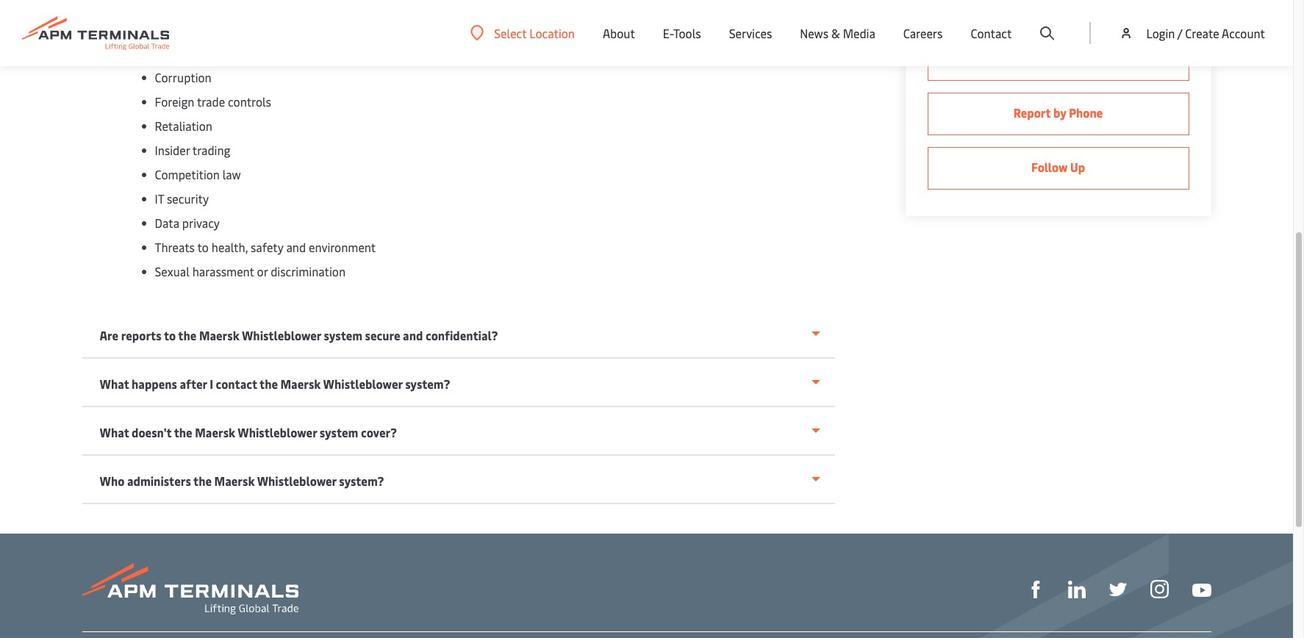 Task type: locate. For each thing, give the bounding box(es) containing it.
rules
[[405, 8, 435, 24]]

1 vertical spatial what
[[100, 424, 129, 441]]

terminals.
[[695, 0, 751, 6]]

1 vertical spatial in
[[437, 8, 447, 24]]

maersk down are reports to the maersk whistleblower system secure and confidential?
[[281, 376, 321, 392]]

foreign trade controls
[[155, 93, 271, 110]]

it
[[155, 190, 164, 207]]

to down privacy
[[198, 239, 209, 255]]

or down threats to health, safety and environment at top
[[257, 263, 268, 279]]

maersk down what doesn't the maersk whistleblower system cover?
[[214, 473, 255, 489]]

companies
[[440, 0, 497, 6]]

1 horizontal spatial to
[[164, 327, 176, 343]]

whistleblower up what happens after i contact the maersk whistleblower system? in the left bottom of the page
[[242, 327, 321, 343]]

and up discrimination
[[286, 239, 306, 255]]

&
[[832, 25, 840, 41]]

report
[[1021, 50, 1059, 66], [1014, 104, 1051, 121]]

what happens after i contact the maersk whistleblower system?
[[100, 376, 450, 392]]

2 what from the top
[[100, 424, 129, 441]]

or right laws
[[356, 8, 367, 24]]

corruption
[[155, 69, 212, 85]]

1 vertical spatial system?
[[339, 473, 384, 489]]

2 horizontal spatial to
[[198, 239, 209, 255]]

who
[[100, 473, 125, 489]]

1 horizontal spatial or
[[356, 8, 367, 24]]

select
[[494, 25, 527, 41]]

to inside the maersk whistleblower system is a confidential channel for all companies in the maersk group, including apm terminals. it allows you to raise concerns about possible violations of laws or group rules in the following areas:
[[82, 8, 94, 24]]

happens
[[132, 376, 177, 392]]

data privacy
[[155, 215, 220, 231]]

news & media button
[[800, 0, 876, 66]]

or inside the maersk whistleblower system is a confidential channel for all companies in the maersk group, including apm terminals. it allows you to raise concerns about possible violations of laws or group rules in the following areas:
[[356, 8, 367, 24]]

linkedin__x28_alt_x29__3_ link
[[1068, 579, 1086, 599]]

whistleblower inside dropdown button
[[242, 327, 321, 343]]

the maersk whistleblower system is a confidential channel for all companies in the maersk group, including apm terminals. it allows you to raise concerns about possible violations of laws or group rules in the following areas:
[[82, 0, 822, 24]]

1 vertical spatial system
[[324, 327, 363, 343]]

report left online
[[1021, 50, 1059, 66]]

money laundering
[[155, 45, 250, 61]]

in up following
[[500, 0, 510, 6]]

after
[[180, 376, 207, 392]]

what left doesn't
[[100, 424, 129, 441]]

system left secure
[[324, 327, 363, 343]]

whistleblower inside the maersk whistleblower system is a confidential channel for all companies in the maersk group, including apm terminals. it allows you to raise concerns about possible violations of laws or group rules in the following areas:
[[147, 0, 227, 6]]

system? down the cover? on the bottom
[[339, 473, 384, 489]]

foreign
[[155, 93, 194, 110]]

0 vertical spatial and
[[286, 239, 306, 255]]

system inside dropdown button
[[320, 424, 358, 441]]

whistleblower
[[147, 0, 227, 6], [242, 327, 321, 343], [323, 376, 403, 392], [238, 424, 317, 441], [257, 473, 337, 489]]

the right reports
[[178, 327, 197, 343]]

is
[[270, 0, 279, 6]]

whistleblower up about on the top of page
[[147, 0, 227, 6]]

what doesn't the maersk whistleblower system cover?
[[100, 424, 397, 441]]

system up possible
[[229, 0, 268, 6]]

twitter image
[[1109, 581, 1127, 599]]

to right reports
[[164, 327, 176, 343]]

online
[[1061, 50, 1096, 66]]

report by phone link
[[928, 93, 1190, 135]]

administers
[[127, 473, 191, 489]]

maersk inside who administers the maersk whistleblower system? dropdown button
[[214, 473, 255, 489]]

the right the administers
[[193, 473, 212, 489]]

2 vertical spatial system
[[320, 424, 358, 441]]

confidential
[[291, 0, 357, 6]]

to
[[82, 8, 94, 24], [198, 239, 209, 255], [164, 327, 176, 343]]

it security
[[155, 190, 209, 207]]

apmt footer logo image
[[82, 563, 298, 615]]

0 vertical spatial system?
[[405, 376, 450, 392]]

the
[[82, 0, 102, 6]]

0 vertical spatial or
[[356, 8, 367, 24]]

media
[[843, 25, 876, 41]]

and right secure
[[403, 327, 423, 343]]

about
[[176, 8, 208, 24]]

report inside report online link
[[1021, 50, 1059, 66]]

linkedin image
[[1068, 581, 1086, 599]]

report left by
[[1014, 104, 1051, 121]]

the
[[512, 0, 531, 6], [450, 8, 468, 24], [178, 327, 197, 343], [260, 376, 278, 392], [174, 424, 192, 441], [193, 473, 212, 489]]

1 vertical spatial and
[[403, 327, 423, 343]]

system? up what doesn't the maersk whistleblower system cover? dropdown button
[[405, 376, 450, 392]]

the inside who administers the maersk whistleblower system? dropdown button
[[193, 473, 212, 489]]

maersk inside what doesn't the maersk whistleblower system cover? dropdown button
[[195, 424, 235, 441]]

of
[[314, 8, 326, 24]]

instagram link
[[1151, 579, 1169, 599]]

data
[[155, 215, 179, 231]]

tools
[[674, 25, 701, 41]]

the right doesn't
[[174, 424, 192, 441]]

1 vertical spatial or
[[257, 263, 268, 279]]

system inside dropdown button
[[324, 327, 363, 343]]

contact
[[216, 376, 257, 392]]

select location button
[[471, 25, 575, 41]]

1 horizontal spatial system?
[[405, 376, 450, 392]]

0 horizontal spatial to
[[82, 8, 94, 24]]

and
[[286, 239, 306, 255], [403, 327, 423, 343]]

threats
[[155, 239, 195, 255]]

by
[[1054, 104, 1067, 121]]

what left happens
[[100, 376, 129, 392]]

in
[[500, 0, 510, 6], [437, 8, 447, 24]]

the inside are reports to the maersk whistleblower system secure and confidential? dropdown button
[[178, 327, 197, 343]]

to down the
[[82, 8, 94, 24]]

following
[[471, 8, 522, 24]]

2 vertical spatial to
[[164, 327, 176, 343]]

system?
[[405, 376, 450, 392], [339, 473, 384, 489]]

violations
[[258, 8, 311, 24]]

0 vertical spatial to
[[82, 8, 94, 24]]

0 vertical spatial system
[[229, 0, 268, 6]]

0 horizontal spatial in
[[437, 8, 447, 24]]

system left the cover? on the bottom
[[320, 424, 358, 441]]

whistleblower down what doesn't the maersk whistleblower system cover?
[[257, 473, 337, 489]]

1 vertical spatial report
[[1014, 104, 1051, 121]]

careers
[[904, 25, 943, 41]]

retaliation
[[155, 118, 212, 134]]

login
[[1147, 25, 1176, 41]]

account
[[1222, 25, 1266, 41]]

the right contact
[[260, 376, 278, 392]]

doesn't
[[132, 424, 172, 441]]

login / create account
[[1147, 25, 1266, 41]]

the up areas:
[[512, 0, 531, 6]]

news
[[800, 25, 829, 41]]

privacy
[[182, 215, 220, 231]]

maersk up i
[[199, 327, 240, 343]]

what
[[100, 376, 129, 392], [100, 424, 129, 441]]

money
[[155, 45, 191, 61]]

in right rules
[[437, 8, 447, 24]]

apm
[[667, 0, 693, 6]]

maersk down i
[[195, 424, 235, 441]]

raise
[[97, 8, 122, 24]]

secure
[[365, 327, 400, 343]]

0 vertical spatial in
[[500, 0, 510, 6]]

what for what doesn't the maersk whistleblower system cover?
[[100, 424, 129, 441]]

what happens after i contact the maersk whistleblower system? button
[[82, 359, 835, 407]]

group
[[369, 8, 402, 24]]

1 what from the top
[[100, 376, 129, 392]]

0 vertical spatial report
[[1021, 50, 1059, 66]]

0 vertical spatial what
[[100, 376, 129, 392]]

1 horizontal spatial and
[[403, 327, 423, 343]]

to inside are reports to the maersk whistleblower system secure and confidential? dropdown button
[[164, 327, 176, 343]]



Task type: vqa. For each thing, say whether or not it's contained in the screenshot.
the bottom in
yes



Task type: describe. For each thing, give the bounding box(es) containing it.
1 vertical spatial to
[[198, 239, 209, 255]]

follow up
[[1032, 159, 1086, 175]]

sexual
[[155, 263, 190, 279]]

security
[[167, 190, 209, 207]]

discrimination
[[271, 263, 346, 279]]

news & media
[[800, 25, 876, 41]]

trading
[[193, 142, 231, 158]]

maersk inside what happens after i contact the maersk whistleblower system? dropdown button
[[281, 376, 321, 392]]

all
[[423, 0, 437, 6]]

allows
[[765, 0, 800, 6]]

cover?
[[361, 424, 397, 441]]

possible
[[210, 8, 255, 24]]

1 horizontal spatial in
[[500, 0, 510, 6]]

contact
[[971, 25, 1012, 41]]

create
[[1186, 25, 1220, 41]]

login / create account link
[[1120, 0, 1266, 66]]

whistleblower up the cover? on the bottom
[[323, 376, 403, 392]]

threats to health, safety and environment
[[155, 239, 376, 255]]

controls
[[228, 93, 271, 110]]

what for what happens after i contact the maersk whistleblower system?
[[100, 376, 129, 392]]

report for report by phone
[[1014, 104, 1051, 121]]

report for report online
[[1021, 50, 1059, 66]]

confidential?
[[426, 327, 498, 343]]

are reports to the maersk whistleblower system secure and confidential? button
[[82, 310, 835, 359]]

the down companies
[[450, 8, 468, 24]]

follow up link
[[928, 147, 1190, 190]]

you
[[802, 0, 822, 6]]

for
[[405, 0, 421, 6]]

contact button
[[971, 0, 1012, 66]]

maersk up areas:
[[533, 0, 574, 6]]

careers button
[[904, 0, 943, 66]]

i
[[210, 376, 213, 392]]

are reports to the maersk whistleblower system secure and confidential?
[[100, 327, 498, 343]]

sexual harassment or discrimination
[[155, 263, 346, 279]]

system inside the maersk whistleblower system is a confidential channel for all companies in the maersk group, including apm terminals. it allows you to raise concerns about possible violations of laws or group rules in the following areas:
[[229, 0, 268, 6]]

including
[[615, 0, 665, 6]]

report by phone
[[1014, 104, 1103, 121]]

trade
[[197, 93, 225, 110]]

select location
[[494, 25, 575, 41]]

you tube link
[[1193, 580, 1212, 598]]

instagram image
[[1151, 581, 1169, 599]]

environment
[[309, 239, 376, 255]]

about
[[603, 25, 635, 41]]

harassment
[[192, 263, 254, 279]]

facebook image
[[1027, 581, 1045, 599]]

e-tools button
[[663, 0, 701, 66]]

areas:
[[525, 8, 557, 24]]

insider trading
[[155, 142, 231, 158]]

and inside dropdown button
[[403, 327, 423, 343]]

what doesn't the maersk whistleblower system cover? button
[[82, 407, 835, 456]]

laundering
[[193, 45, 250, 61]]

maersk inside are reports to the maersk whistleblower system secure and confidential? dropdown button
[[199, 327, 240, 343]]

health,
[[212, 239, 248, 255]]

law
[[223, 166, 241, 182]]

concerns
[[125, 8, 173, 24]]

up
[[1071, 159, 1086, 175]]

follow
[[1032, 159, 1068, 175]]

safety
[[251, 239, 284, 255]]

maersk up "raise"
[[104, 0, 145, 6]]

about button
[[603, 0, 635, 66]]

competition law
[[155, 166, 241, 182]]

whistleblower down what happens after i contact the maersk whistleblower system? in the left bottom of the page
[[238, 424, 317, 441]]

the inside what doesn't the maersk whistleblower system cover? dropdown button
[[174, 424, 192, 441]]

fill 44 link
[[1109, 579, 1127, 599]]

it
[[753, 0, 762, 6]]

shape link
[[1027, 579, 1045, 599]]

phone
[[1069, 104, 1103, 121]]

0 horizontal spatial and
[[286, 239, 306, 255]]

the inside what happens after i contact the maersk whistleblower system? dropdown button
[[260, 376, 278, 392]]

0 horizontal spatial system?
[[339, 473, 384, 489]]

report online link
[[928, 38, 1190, 81]]

reports
[[121, 327, 162, 343]]

0 horizontal spatial or
[[257, 263, 268, 279]]

location
[[530, 25, 575, 41]]

youtube image
[[1193, 584, 1212, 597]]

channel
[[359, 0, 402, 6]]

are
[[100, 327, 119, 343]]

laws
[[328, 8, 353, 24]]

insider
[[155, 142, 190, 158]]

a
[[282, 0, 288, 6]]

services button
[[729, 0, 772, 66]]

report online
[[1021, 50, 1096, 66]]

competition
[[155, 166, 220, 182]]

e-tools
[[663, 25, 701, 41]]

services
[[729, 25, 772, 41]]

who administers the maersk whistleblower system? button
[[82, 456, 835, 505]]

who administers the maersk whistleblower system?
[[100, 473, 384, 489]]



